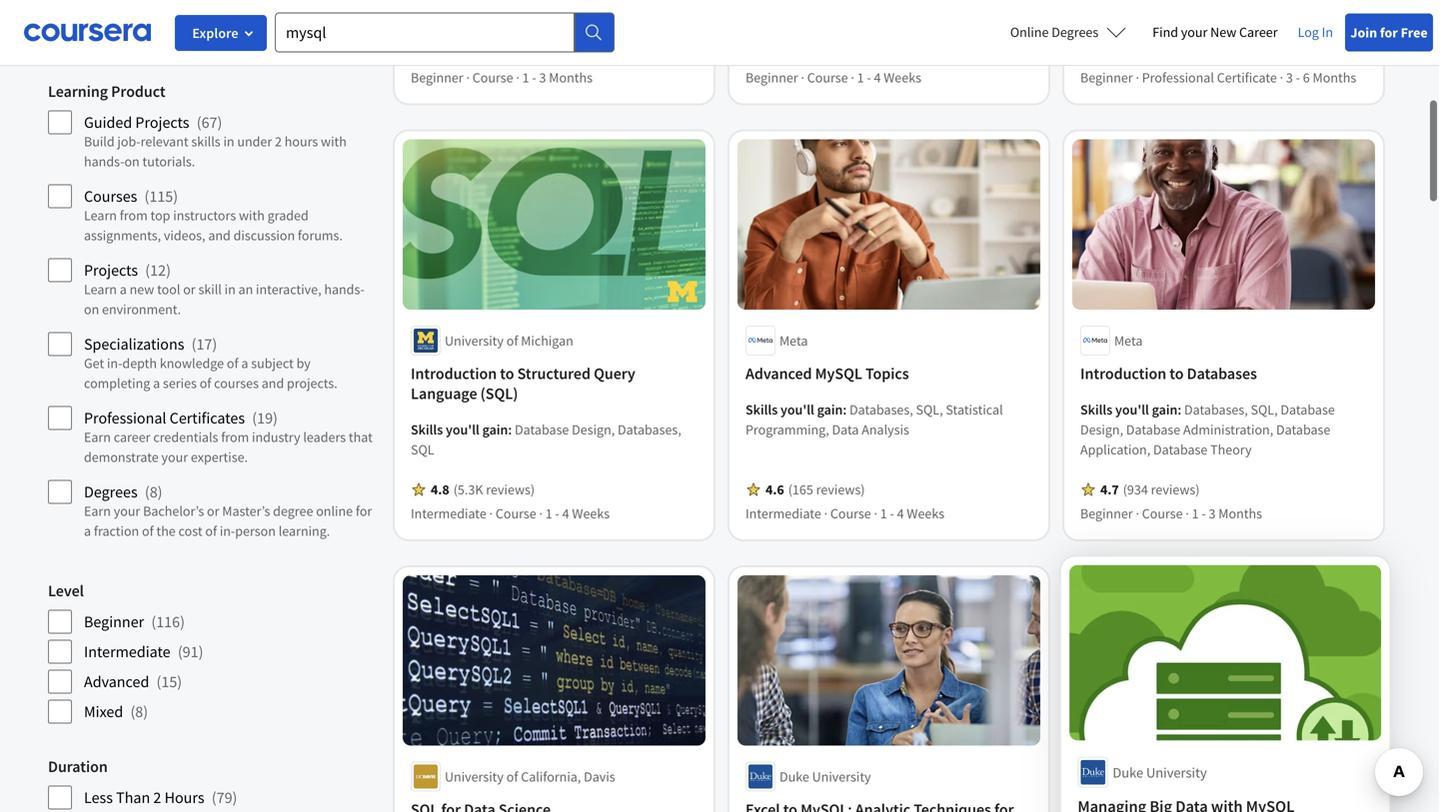 Task type: vqa. For each thing, say whether or not it's contained in the screenshot.


Task type: describe. For each thing, give the bounding box(es) containing it.
beginner · course · 1 - 3 months for (19k
[[411, 68, 593, 86]]

specializations ( 17 )
[[84, 334, 217, 354]]

earn for professional certificates ( 19 )
[[84, 428, 111, 446]]

introduction to databases
[[1080, 364, 1257, 384]]

tutorials.
[[142, 152, 195, 170]]

courses
[[84, 186, 137, 206]]

in inside build job-relevant skills in under 2 hours with hands-on tutorials.
[[223, 132, 234, 150]]

query
[[594, 364, 635, 384]]

free
[[1401, 23, 1428, 41]]

of up courses
[[227, 354, 238, 372]]

subject
[[251, 354, 294, 372]]

interactive,
[[256, 280, 321, 298]]

skill
[[198, 280, 222, 298]]

) for intermediate ( 91 )
[[198, 642, 203, 662]]

product
[[111, 81, 166, 101]]

level
[[48, 581, 84, 601]]

2 horizontal spatial months
[[1313, 68, 1356, 86]]

) for degrees ( 8 )
[[158, 482, 162, 502]]

specializations
[[84, 334, 184, 354]]

knowledge
[[160, 354, 224, 372]]

mysql
[[815, 364, 862, 384]]

course for advanced mysql topics
[[830, 505, 871, 523]]

(5.3k
[[453, 481, 483, 499]]

less than 2 hours ( 79 )
[[84, 788, 237, 808]]

assignments,
[[84, 226, 161, 244]]

davis
[[584, 768, 615, 786]]

databases, for databases
[[1184, 401, 1248, 419]]

and inside get in-depth knowledge of a subject by completing a series of courses and projects.
[[262, 374, 284, 392]]

by
[[296, 354, 311, 372]]

fraction
[[94, 522, 139, 540]]

2 inside duration group
[[153, 788, 161, 808]]

0 vertical spatial projects
[[135, 112, 189, 132]]

( down courses
[[252, 408, 257, 428]]

an
[[238, 280, 253, 298]]

log in
[[1298, 23, 1333, 41]]

a up courses
[[241, 354, 248, 372]]

online degrees button
[[994, 10, 1143, 54]]

application,
[[1080, 441, 1151, 459]]

of right cost
[[205, 522, 217, 540]]

for inside 'join for free' link
[[1380, 23, 1398, 41]]

8 for degrees ( 8 )
[[150, 482, 158, 502]]

sql, for introduction to databases
[[1251, 401, 1278, 419]]

your for bachelor's
[[114, 502, 140, 520]]

a inside earn your bachelor's or master's degree online for a fraction of the cost of in-person learning.
[[84, 522, 91, 540]]

reviews) for advanced mysql topics
[[816, 481, 865, 499]]

introduction to structured query language (sql) link
[[411, 364, 698, 404]]

weeks for introduction to structured query language (sql)
[[572, 505, 610, 523]]

log in link
[[1288, 20, 1343, 44]]

meta for advanced
[[780, 332, 808, 350]]

depth
[[122, 354, 157, 372]]

design, inside database design, databases, sql
[[572, 421, 615, 439]]

graded
[[267, 206, 309, 224]]

database up the application,
[[1126, 421, 1181, 439]]

4.6 (19k reviews)
[[431, 44, 531, 62]]

79
[[217, 788, 232, 808]]

of left "michigan"
[[506, 332, 518, 350]]

intermediate inside level group
[[84, 642, 171, 662]]

2 inside build job-relevant skills in under 2 hours with hands-on tutorials.
[[275, 132, 282, 150]]

) inside duration group
[[232, 788, 237, 808]]

( for courses ( 115 )
[[144, 186, 149, 206]]

91
[[183, 642, 198, 662]]

database inside database design, databases, sql
[[515, 421, 569, 439]]

beginner ( 116 )
[[84, 612, 185, 632]]

( for advanced ( 15 )
[[156, 672, 161, 692]]

meta for introduction
[[1114, 332, 1143, 350]]

find your new career
[[1153, 23, 1278, 41]]

explore
[[192, 24, 239, 42]]

learn for courses ( 115 )
[[84, 206, 117, 224]]

or inside learn a new tool or skill in an interactive, hands- on environment.
[[183, 280, 196, 298]]

67
[[201, 112, 217, 132]]

relevant
[[141, 132, 189, 150]]

1 vertical spatial projects
[[84, 260, 138, 280]]

show
[[48, 27, 85, 47]]

online
[[316, 502, 353, 520]]

( for intermediate ( 91 )
[[178, 642, 183, 662]]

: for structured
[[508, 421, 512, 439]]

of left the
[[142, 522, 154, 540]]

( for specializations ( 17 )
[[192, 334, 196, 354]]

) for mixed ( 8 )
[[143, 702, 148, 722]]

( for degrees ( 8 )
[[145, 482, 150, 502]]

4.6 for 4.6 (165 reviews)
[[766, 481, 784, 499]]

intermediate for introduction to structured query language (sql)
[[411, 505, 487, 523]]

language
[[411, 384, 477, 404]]

course for introduction to structured query language (sql)
[[496, 505, 536, 523]]

cost
[[178, 522, 202, 540]]

log
[[1298, 23, 1319, 41]]

from inside 'earn career credentials from industry leaders that demonstrate your expertise.'
[[221, 428, 249, 446]]

12
[[150, 260, 166, 280]]

you'll for advanced mysql topics
[[781, 401, 814, 419]]

topics
[[865, 364, 909, 384]]

courses ( 115 )
[[84, 186, 178, 206]]

administration,
[[1183, 421, 1273, 439]]

skills for advanced mysql topics
[[746, 401, 778, 419]]

What do you want to learn? text field
[[275, 12, 575, 52]]

sql
[[411, 441, 434, 459]]

skills you'll gain : for introduction to structured query language (sql)
[[411, 421, 515, 439]]

weeks for advanced mysql topics
[[907, 505, 945, 523]]

degrees ( 8 )
[[84, 482, 162, 502]]

learn for projects ( 12 )
[[84, 280, 117, 298]]

gain for databases
[[1152, 401, 1178, 419]]

get
[[84, 354, 104, 372]]

introduction for introduction to structured query language (sql)
[[411, 364, 497, 384]]

database design, databases, sql
[[411, 421, 681, 459]]

in inside learn a new tool or skill in an interactive, hands- on environment.
[[225, 280, 236, 298]]

4.7 (934 reviews)
[[1100, 481, 1200, 499]]

0 vertical spatial professional
[[1142, 68, 1214, 86]]

a left series
[[153, 374, 160, 392]]

introduction for introduction to databases
[[1080, 364, 1167, 384]]

leaders
[[303, 428, 346, 446]]

on for projects
[[84, 300, 99, 318]]

build
[[84, 132, 115, 150]]

professional certificates ( 19 )
[[84, 408, 278, 428]]

bachelor's
[[143, 502, 204, 520]]

discussion
[[233, 226, 295, 244]]

(19k
[[453, 44, 480, 62]]

online degrees
[[1010, 23, 1099, 41]]

) for specializations ( 17 )
[[212, 334, 217, 354]]

degrees inside online degrees popup button
[[1052, 23, 1099, 41]]

theory
[[1211, 441, 1252, 459]]

career
[[114, 428, 150, 446]]

1 for introduction to structured query language (sql)
[[545, 505, 552, 523]]

skills
[[191, 132, 221, 150]]

michigan
[[521, 332, 574, 350]]

degree
[[273, 502, 313, 520]]

3 for (19k reviews)
[[539, 68, 546, 86]]

database right administration, at the right of the page
[[1276, 421, 1331, 439]]

1 horizontal spatial duke university
[[1113, 763, 1207, 782]]

person
[[235, 522, 276, 540]]

1 for advanced mysql topics
[[880, 505, 887, 523]]

0 horizontal spatial duke university
[[780, 768, 871, 786]]

learning product
[[48, 81, 166, 101]]

) for courses ( 115 )
[[173, 186, 178, 206]]

1 horizontal spatial duke
[[1113, 763, 1143, 782]]

tool
[[157, 280, 180, 298]]

courses
[[214, 374, 259, 392]]

less
[[84, 788, 113, 808]]

advanced mysql topics link
[[746, 364, 1032, 384]]

join for free
[[1351, 23, 1428, 41]]

: for databases
[[1178, 401, 1182, 419]]

- for 4.7 (934 reviews)
[[1202, 505, 1206, 523]]

with inside build job-relevant skills in under 2 hours with hands-on tutorials.
[[321, 132, 347, 150]]

top
[[150, 206, 170, 224]]

programming,
[[746, 421, 829, 439]]

reviews) for introduction to databases
[[1151, 481, 1200, 499]]

advanced ( 15 )
[[84, 672, 182, 692]]

sql, for advanced mysql topics
[[916, 401, 943, 419]]

with inside the learn from top instructors with graded assignments, videos, and discussion forums.
[[239, 206, 265, 224]]

: for topics
[[843, 401, 847, 419]]

skills for introduction to structured query language (sql)
[[411, 421, 443, 439]]

earn for degrees ( 8 )
[[84, 502, 111, 520]]

find
[[1153, 23, 1178, 41]]



Task type: locate. For each thing, give the bounding box(es) containing it.
beginner
[[411, 68, 463, 86], [746, 68, 798, 86], [1080, 68, 1133, 86], [1080, 505, 1133, 523], [84, 612, 144, 632]]

meta up advanced mysql topics
[[780, 332, 808, 350]]

databases, down query
[[618, 421, 681, 439]]

learn inside learn a new tool or skill in an interactive, hands- on environment.
[[84, 280, 117, 298]]

1 horizontal spatial to
[[1170, 364, 1184, 384]]

1 horizontal spatial 8
[[150, 482, 158, 502]]

or inside earn your bachelor's or master's degree online for a fraction of the cost of in-person learning.
[[207, 502, 219, 520]]

3 for (934 reviews)
[[1209, 505, 1216, 523]]

) for beginner ( 116 )
[[180, 612, 185, 632]]

beginner · course · 1 - 3 months down 4.7 (934 reviews)
[[1080, 505, 1262, 523]]

2 meta from the left
[[1114, 332, 1143, 350]]

0 vertical spatial 2
[[275, 132, 282, 150]]

2 design, from the left
[[1080, 421, 1123, 439]]

0 horizontal spatial skills you'll gain :
[[411, 421, 515, 439]]

hands- for projects ( 12 )
[[324, 280, 365, 298]]

industry
[[252, 428, 300, 446]]

1 horizontal spatial 2
[[275, 132, 282, 150]]

0 horizontal spatial design,
[[572, 421, 615, 439]]

0 horizontal spatial in-
[[107, 354, 122, 372]]

1 horizontal spatial introduction
[[1080, 364, 1167, 384]]

1 earn from the top
[[84, 428, 111, 446]]

1 horizontal spatial you'll
[[781, 401, 814, 419]]

degrees
[[1052, 23, 1099, 41], [84, 482, 138, 502]]

advanced for advanced ( 15 )
[[84, 672, 149, 692]]

0 horizontal spatial beginner · course · 1 - 3 months
[[411, 68, 593, 86]]

on for guided
[[124, 152, 140, 170]]

skills you'll gain : for introduction to databases
[[1080, 401, 1184, 419]]

analysis
[[862, 421, 909, 439]]

degrees down demonstrate on the bottom left of page
[[84, 482, 138, 502]]

0 horizontal spatial to
[[500, 364, 514, 384]]

california,
[[521, 768, 581, 786]]

) for projects ( 12 )
[[166, 260, 171, 280]]

0 horizontal spatial hands-
[[84, 152, 124, 170]]

intermediate down the (165
[[746, 505, 821, 523]]

earn your bachelor's or master's degree online for a fraction of the cost of in-person learning.
[[84, 502, 372, 540]]

1 horizontal spatial for
[[1380, 23, 1398, 41]]

on inside learn a new tool or skill in an interactive, hands- on environment.
[[84, 300, 99, 318]]

1
[[522, 68, 529, 86], [857, 68, 864, 86], [545, 505, 552, 523], [880, 505, 887, 523], [1192, 505, 1199, 523]]

0 horizontal spatial duke
[[780, 768, 809, 786]]

1 horizontal spatial intermediate
[[411, 505, 487, 523]]

gain down introduction to databases
[[1152, 401, 1178, 419]]

( left tool at the top of the page
[[145, 260, 150, 280]]

0 horizontal spatial 3
[[539, 68, 546, 86]]

a left fraction
[[84, 522, 91, 540]]

to
[[500, 364, 514, 384], [1170, 364, 1184, 384]]

1 horizontal spatial in-
[[220, 522, 235, 540]]

intermediate · course · 1 - 4 weeks down the 4.6 (165 reviews)
[[746, 505, 945, 523]]

with right "hours"
[[321, 132, 347, 150]]

1 horizontal spatial 4.6
[[766, 481, 784, 499]]

gain up "data"
[[817, 401, 843, 419]]

0 vertical spatial 4.6
[[431, 44, 449, 62]]

2 horizontal spatial your
[[1181, 23, 1208, 41]]

1 horizontal spatial professional
[[1142, 68, 1214, 86]]

gain for topics
[[817, 401, 843, 419]]

your right find
[[1181, 23, 1208, 41]]

0 vertical spatial advanced
[[746, 364, 812, 384]]

2 horizontal spatial intermediate
[[746, 505, 821, 523]]

0 vertical spatial on
[[124, 152, 140, 170]]

0 horizontal spatial for
[[356, 502, 372, 520]]

0 vertical spatial or
[[183, 280, 196, 298]]

0 horizontal spatial degrees
[[84, 482, 138, 502]]

( up intermediate ( 91 )
[[151, 612, 156, 632]]

2 sql, from the left
[[1251, 401, 1278, 419]]

2 introduction from the left
[[1080, 364, 1167, 384]]

projects down assignments,
[[84, 260, 138, 280]]

0 horizontal spatial 4.6
[[431, 44, 449, 62]]

intermediate · course · 1 - 4 weeks for mysql
[[746, 505, 945, 523]]

learn
[[84, 206, 117, 224], [84, 280, 117, 298]]

2 horizontal spatial gain
[[1152, 401, 1178, 419]]

gain down (sql)
[[482, 421, 508, 439]]

1 sql, from the left
[[916, 401, 943, 419]]

( up series
[[192, 334, 196, 354]]

115
[[149, 186, 173, 206]]

4.8 (5.3k reviews)
[[431, 481, 535, 499]]

and down instructors
[[208, 226, 231, 244]]

1 horizontal spatial or
[[207, 502, 219, 520]]

0 vertical spatial learn
[[84, 206, 117, 224]]

projects ( 12 )
[[84, 260, 171, 280]]

2 intermediate · course · 1 - 4 weeks from the left
[[746, 505, 945, 523]]

or left "master's"
[[207, 502, 219, 520]]

databases, up administration, at the right of the page
[[1184, 401, 1248, 419]]

instructors
[[173, 206, 236, 224]]

1 vertical spatial learn
[[84, 280, 117, 298]]

0 vertical spatial earn
[[84, 428, 111, 446]]

you'll for introduction to databases
[[1115, 401, 1149, 419]]

advanced mysql topics
[[746, 364, 909, 384]]

1 horizontal spatial sql,
[[1251, 401, 1278, 419]]

1 vertical spatial 2
[[153, 788, 161, 808]]

for right join
[[1380, 23, 1398, 41]]

1 vertical spatial on
[[84, 300, 99, 318]]

1 vertical spatial beginner · course · 1 - 3 months
[[1080, 505, 1262, 523]]

introduction inside the introduction to structured query language (sql)
[[411, 364, 497, 384]]

4.6 for 4.6 (19k reviews)
[[431, 44, 449, 62]]

degrees inside learning product group
[[84, 482, 138, 502]]

1 vertical spatial advanced
[[84, 672, 149, 692]]

course for introduction to databases
[[1142, 505, 1183, 523]]

4.6 left the (165
[[766, 481, 784, 499]]

design, inside databases, sql, database design, database administration, database application, database theory
[[1080, 421, 1123, 439]]

show more button
[[48, 25, 124, 49]]

( down 116
[[178, 642, 183, 662]]

duration group
[[48, 757, 375, 813]]

that
[[349, 428, 373, 446]]

of down knowledge
[[200, 374, 211, 392]]

projects down product
[[135, 112, 189, 132]]

1 horizontal spatial design,
[[1080, 421, 1123, 439]]

1 vertical spatial hands-
[[324, 280, 365, 298]]

you'll down language
[[446, 421, 480, 439]]

months for (934 reviews)
[[1219, 505, 1262, 523]]

database up 4.7 (934 reviews)
[[1153, 441, 1208, 459]]

intermediate · course · 1 - 4 weeks
[[411, 505, 610, 523], [746, 505, 945, 523]]

earn inside 'earn career credentials from industry leaders that demonstrate your expertise.'
[[84, 428, 111, 446]]

on left 'environment.'
[[84, 300, 99, 318]]

4 for introduction to structured query language (sql)
[[562, 505, 569, 523]]

1 horizontal spatial 4
[[874, 68, 881, 86]]

your down credentials
[[161, 448, 188, 466]]

design, down query
[[572, 421, 615, 439]]

database down the 'introduction to structured query language (sql)' link
[[515, 421, 569, 439]]

introduction to databases link
[[1080, 364, 1367, 384]]

2 left "hours"
[[275, 132, 282, 150]]

environment.
[[102, 300, 181, 318]]

earn inside earn your bachelor's or master's degree online for a fraction of the cost of in-person learning.
[[84, 502, 111, 520]]

8 inside learning product group
[[150, 482, 158, 502]]

university
[[445, 332, 504, 350], [1146, 763, 1207, 782], [445, 768, 504, 786], [812, 768, 871, 786]]

)
[[217, 112, 222, 132], [173, 186, 178, 206], [166, 260, 171, 280], [212, 334, 217, 354], [273, 408, 278, 428], [158, 482, 162, 502], [180, 612, 185, 632], [198, 642, 203, 662], [177, 672, 182, 692], [143, 702, 148, 722], [232, 788, 237, 808]]

on inside build job-relevant skills in under 2 hours with hands-on tutorials.
[[124, 152, 140, 170]]

degrees right online
[[1052, 23, 1099, 41]]

1 horizontal spatial intermediate · course · 1 - 4 weeks
[[746, 505, 945, 523]]

or right tool at the top of the page
[[183, 280, 196, 298]]

0 horizontal spatial and
[[208, 226, 231, 244]]

advanced up mixed ( 8 )
[[84, 672, 149, 692]]

duke university
[[1113, 763, 1207, 782], [780, 768, 871, 786]]

0 vertical spatial degrees
[[1052, 23, 1099, 41]]

4.6 (165 reviews)
[[766, 481, 865, 499]]

4.8
[[431, 481, 449, 499]]

1 horizontal spatial meta
[[1114, 332, 1143, 350]]

sql, inside databases, sql, database design, database administration, database application, database theory
[[1251, 401, 1278, 419]]

you'll for introduction to structured query language (sql)
[[446, 421, 480, 439]]

beginner inside level group
[[84, 612, 144, 632]]

1 learn from the top
[[84, 206, 117, 224]]

structured
[[517, 364, 591, 384]]

reviews) for introduction to structured query language (sql)
[[486, 481, 535, 499]]

( down demonstrate on the bottom left of page
[[145, 482, 150, 502]]

:
[[843, 401, 847, 419], [1178, 401, 1182, 419], [508, 421, 512, 439]]

skills you'll gain : down language
[[411, 421, 515, 439]]

1 vertical spatial earn
[[84, 502, 111, 520]]

from up expertise.
[[221, 428, 249, 446]]

level group
[[48, 581, 375, 725]]

1 horizontal spatial 3
[[1209, 505, 1216, 523]]

skills you'll gain : for advanced mysql topics
[[746, 401, 850, 419]]

hours
[[285, 132, 318, 150]]

beginner · course · 1 - 3 months
[[411, 68, 593, 86], [1080, 505, 1262, 523]]

1 intermediate · course · 1 - 4 weeks from the left
[[411, 505, 610, 523]]

gain for structured
[[482, 421, 508, 439]]

1 horizontal spatial on
[[124, 152, 140, 170]]

intermediate ( 91 )
[[84, 642, 203, 662]]

1 horizontal spatial gain
[[817, 401, 843, 419]]

more
[[88, 27, 124, 47]]

0 horizontal spatial intermediate
[[84, 642, 171, 662]]

reviews) right (934
[[1151, 481, 1200, 499]]

0 horizontal spatial skills
[[411, 421, 443, 439]]

0 horizontal spatial 2
[[153, 788, 161, 808]]

8
[[150, 482, 158, 502], [135, 702, 143, 722]]

1 vertical spatial 8
[[135, 702, 143, 722]]

beginner · professional certificate · 3 - 6 months
[[1080, 68, 1356, 86]]

1 vertical spatial or
[[207, 502, 219, 520]]

reviews) right "(19k"
[[482, 44, 531, 62]]

None search field
[[275, 12, 615, 52]]

meta
[[780, 332, 808, 350], [1114, 332, 1143, 350]]

0 horizontal spatial or
[[183, 280, 196, 298]]

( inside duration group
[[212, 788, 217, 808]]

skills you'll gain : up programming,
[[746, 401, 850, 419]]

introduction up the application,
[[1080, 364, 1167, 384]]

from
[[120, 206, 148, 224], [221, 428, 249, 446]]

intermediate · course · 1 - 4 weeks down 4.8 (5.3k reviews) on the left bottom of page
[[411, 505, 610, 523]]

projects.
[[287, 374, 338, 392]]

0 horizontal spatial :
[[508, 421, 512, 439]]

professional down find
[[1142, 68, 1214, 86]]

( down intermediate ( 91 )
[[156, 672, 161, 692]]

0 horizontal spatial advanced
[[84, 672, 149, 692]]

earn up fraction
[[84, 502, 111, 520]]

hands- for guided projects ( 67 )
[[84, 152, 124, 170]]

videos,
[[164, 226, 205, 244]]

skills
[[746, 401, 778, 419], [1080, 401, 1113, 419], [411, 421, 443, 439]]

1 for introduction to databases
[[1192, 505, 1199, 523]]

2 horizontal spatial you'll
[[1115, 401, 1149, 419]]

( left top
[[144, 186, 149, 206]]

the
[[156, 522, 176, 540]]

- for 4.6 (19k reviews)
[[532, 68, 536, 86]]

meta up introduction to databases
[[1114, 332, 1143, 350]]

from up assignments,
[[120, 206, 148, 224]]

: down introduction to databases
[[1178, 401, 1182, 419]]

skills for introduction to databases
[[1080, 401, 1113, 419]]

( for projects ( 12 )
[[145, 260, 150, 280]]

1 vertical spatial 4.6
[[766, 481, 784, 499]]

sql, left statistical
[[916, 401, 943, 419]]

8 for mixed ( 8 )
[[135, 702, 143, 722]]

hands- right interactive,
[[324, 280, 365, 298]]

your up fraction
[[114, 502, 140, 520]]

0 vertical spatial in
[[223, 132, 234, 150]]

to for databases
[[1170, 364, 1184, 384]]

( right 'mixed'
[[130, 702, 135, 722]]

job-
[[117, 132, 141, 150]]

2 learn from the top
[[84, 280, 117, 298]]

databases, inside databases, sql, database design, database administration, database application, database theory
[[1184, 401, 1248, 419]]

sql, inside databases, sql, statistical programming, data analysis
[[916, 401, 943, 419]]

1 vertical spatial degrees
[[84, 482, 138, 502]]

with
[[321, 132, 347, 150], [239, 206, 265, 224]]

design,
[[572, 421, 615, 439], [1080, 421, 1123, 439]]

a left new
[[120, 280, 127, 298]]

beginner · course · 1 - 3 months down 4.6 (19k reviews)
[[411, 68, 593, 86]]

: down (sql)
[[508, 421, 512, 439]]

introduction to structured query language (sql)
[[411, 364, 635, 404]]

2 right than
[[153, 788, 161, 808]]

1 introduction from the left
[[411, 364, 497, 384]]

( right relevant
[[197, 112, 201, 132]]

2 horizontal spatial 3
[[1286, 68, 1293, 86]]

0 vertical spatial 8
[[150, 482, 158, 502]]

skills up sql
[[411, 421, 443, 439]]

1 horizontal spatial advanced
[[746, 364, 812, 384]]

to down university of michigan
[[500, 364, 514, 384]]

learn inside the learn from top instructors with graded assignments, videos, and discussion forums.
[[84, 206, 117, 224]]

databases, up the analysis
[[850, 401, 913, 419]]

design, up the application,
[[1080, 421, 1123, 439]]

) for advanced ( 15 )
[[177, 672, 182, 692]]

0 horizontal spatial introduction
[[411, 364, 497, 384]]

0 horizontal spatial professional
[[84, 408, 166, 428]]

1 horizontal spatial skills
[[746, 401, 778, 419]]

0 horizontal spatial months
[[549, 68, 593, 86]]

intermediate for advanced mysql topics
[[746, 505, 821, 523]]

2 horizontal spatial 4
[[897, 505, 904, 523]]

in right skills
[[223, 132, 234, 150]]

guided projects ( 67 )
[[84, 112, 222, 132]]

in- down "master's"
[[220, 522, 235, 540]]

mixed ( 8 )
[[84, 702, 148, 722]]

advanced up programming,
[[746, 364, 812, 384]]

2 to from the left
[[1170, 364, 1184, 384]]

professional inside learning product group
[[84, 408, 166, 428]]

skills you'll gain : up the application,
[[1080, 401, 1184, 419]]

learn from top instructors with graded assignments, videos, and discussion forums.
[[84, 206, 343, 244]]

to left databases
[[1170, 364, 1184, 384]]

earn career credentials from industry leaders that demonstrate your expertise.
[[84, 428, 373, 466]]

1 design, from the left
[[572, 421, 615, 439]]

databases, for topics
[[850, 401, 913, 419]]

: up "data"
[[843, 401, 847, 419]]

in
[[1322, 23, 1333, 41]]

a inside learn a new tool or skill in an interactive, hands- on environment.
[[120, 280, 127, 298]]

1 to from the left
[[500, 364, 514, 384]]

sql, up administration, at the right of the page
[[1251, 401, 1278, 419]]

learn up assignments,
[[84, 206, 117, 224]]

series
[[163, 374, 197, 392]]

reviews) right the (165
[[816, 481, 865, 499]]

under
[[237, 132, 272, 150]]

your inside 'earn career credentials from industry leaders that demonstrate your expertise.'
[[161, 448, 188, 466]]

guided
[[84, 112, 132, 132]]

mixed
[[84, 702, 123, 722]]

- for 4.8 (5.3k reviews)
[[555, 505, 560, 523]]

0 vertical spatial and
[[208, 226, 231, 244]]

0 vertical spatial for
[[1380, 23, 1398, 41]]

introduction down university of michigan
[[411, 364, 497, 384]]

beginner · course · 1 - 3 months for (934
[[1080, 505, 1262, 523]]

8 inside level group
[[135, 702, 143, 722]]

1 horizontal spatial hands-
[[324, 280, 365, 298]]

in- up the completing
[[107, 354, 122, 372]]

1 horizontal spatial from
[[221, 428, 249, 446]]

( right hours
[[212, 788, 217, 808]]

to inside the introduction to structured query language (sql)
[[500, 364, 514, 384]]

sql,
[[916, 401, 943, 419], [1251, 401, 1278, 419]]

of left the california,
[[506, 768, 518, 786]]

for inside earn your bachelor's or master's degree online for a fraction of the cost of in-person learning.
[[356, 502, 372, 520]]

your
[[1181, 23, 1208, 41], [161, 448, 188, 466], [114, 502, 140, 520]]

you'll up programming,
[[781, 401, 814, 419]]

on
[[124, 152, 140, 170], [84, 300, 99, 318]]

2 horizontal spatial databases,
[[1184, 401, 1248, 419]]

advanced
[[746, 364, 812, 384], [84, 672, 149, 692]]

2 vertical spatial your
[[114, 502, 140, 520]]

1 horizontal spatial your
[[161, 448, 188, 466]]

find your new career link
[[1143, 20, 1288, 45]]

intermediate down 4.8
[[411, 505, 487, 523]]

master's
[[222, 502, 270, 520]]

1 vertical spatial your
[[161, 448, 188, 466]]

in left an
[[225, 280, 236, 298]]

intermediate up advanced ( 15 )
[[84, 642, 171, 662]]

0 vertical spatial your
[[1181, 23, 1208, 41]]

0 horizontal spatial meta
[[780, 332, 808, 350]]

2 horizontal spatial skills you'll gain :
[[1080, 401, 1184, 419]]

professional down the completing
[[84, 408, 166, 428]]

and inside the learn from top instructors with graded assignments, videos, and discussion forums.
[[208, 226, 231, 244]]

2 horizontal spatial :
[[1178, 401, 1182, 419]]

learning product group
[[48, 81, 375, 549]]

4 for advanced mysql topics
[[897, 505, 904, 523]]

forums.
[[298, 226, 343, 244]]

build job-relevant skills in under 2 hours with hands-on tutorials.
[[84, 132, 347, 170]]

certificate
[[1217, 68, 1277, 86]]

4.6 left "(19k"
[[431, 44, 449, 62]]

intermediate · course · 1 - 4 weeks for to
[[411, 505, 610, 523]]

university of california, davis
[[445, 768, 615, 786]]

with up 'discussion'
[[239, 206, 265, 224]]

to for structured
[[500, 364, 514, 384]]

hands- down 'build'
[[84, 152, 124, 170]]

hands- inside build job-relevant skills in under 2 hours with hands-on tutorials.
[[84, 152, 124, 170]]

for right online
[[356, 502, 372, 520]]

1 vertical spatial from
[[221, 428, 249, 446]]

0 horizontal spatial you'll
[[446, 421, 480, 439]]

and down subject on the left top of page
[[262, 374, 284, 392]]

( for mixed ( 8 )
[[130, 702, 135, 722]]

0 horizontal spatial gain
[[482, 421, 508, 439]]

gain
[[817, 401, 843, 419], [1152, 401, 1178, 419], [482, 421, 508, 439]]

months for (19k reviews)
[[549, 68, 593, 86]]

1 vertical spatial in-
[[220, 522, 235, 540]]

1 meta from the left
[[780, 332, 808, 350]]

0 vertical spatial with
[[321, 132, 347, 150]]

8 down advanced ( 15 )
[[135, 702, 143, 722]]

0 vertical spatial hands-
[[84, 152, 124, 170]]

2 horizontal spatial skills
[[1080, 401, 1113, 419]]

0 horizontal spatial intermediate · course · 1 - 4 weeks
[[411, 505, 610, 523]]

learn left new
[[84, 280, 117, 298]]

1 horizontal spatial :
[[843, 401, 847, 419]]

from inside the learn from top instructors with graded assignments, videos, and discussion forums.
[[120, 206, 148, 224]]

( for beginner ( 116 )
[[151, 612, 156, 632]]

coursera image
[[24, 16, 151, 48]]

databases,
[[850, 401, 913, 419], [1184, 401, 1248, 419], [618, 421, 681, 439]]

- for 4.6 (165 reviews)
[[890, 505, 894, 523]]

4.7
[[1100, 481, 1119, 499]]

databases
[[1187, 364, 1257, 384]]

4.6
[[431, 44, 449, 62], [766, 481, 784, 499]]

university of michigan
[[445, 332, 574, 350]]

2 earn from the top
[[84, 502, 111, 520]]

(934
[[1123, 481, 1148, 499]]

advanced for advanced mysql topics
[[746, 364, 812, 384]]

8 up the
[[150, 482, 158, 502]]

in- inside get in-depth knowledge of a subject by completing a series of courses and projects.
[[107, 354, 122, 372]]

0 horizontal spatial 8
[[135, 702, 143, 722]]

skills up the application,
[[1080, 401, 1113, 419]]

(sql)
[[480, 384, 518, 404]]

learning.
[[279, 522, 330, 540]]

0 horizontal spatial sql,
[[916, 401, 943, 419]]

1 vertical spatial in
[[225, 280, 236, 298]]

your inside earn your bachelor's or master's degree online for a fraction of the cost of in-person learning.
[[114, 502, 140, 520]]

you'll up the application,
[[1115, 401, 1149, 419]]

databases, inside databases, sql, statistical programming, data analysis
[[850, 401, 913, 419]]

0 vertical spatial from
[[120, 206, 148, 224]]

advanced inside level group
[[84, 672, 149, 692]]

on down job-
[[124, 152, 140, 170]]

your for new
[[1181, 23, 1208, 41]]

databases, inside database design, databases, sql
[[618, 421, 681, 439]]

database down introduction to databases link
[[1281, 401, 1335, 419]]

certificates
[[170, 408, 245, 428]]

1 vertical spatial professional
[[84, 408, 166, 428]]

credentials
[[153, 428, 218, 446]]

in- inside earn your bachelor's or master's degree online for a fraction of the cost of in-person learning.
[[220, 522, 235, 540]]

hands- inside learn a new tool or skill in an interactive, hands- on environment.
[[324, 280, 365, 298]]



